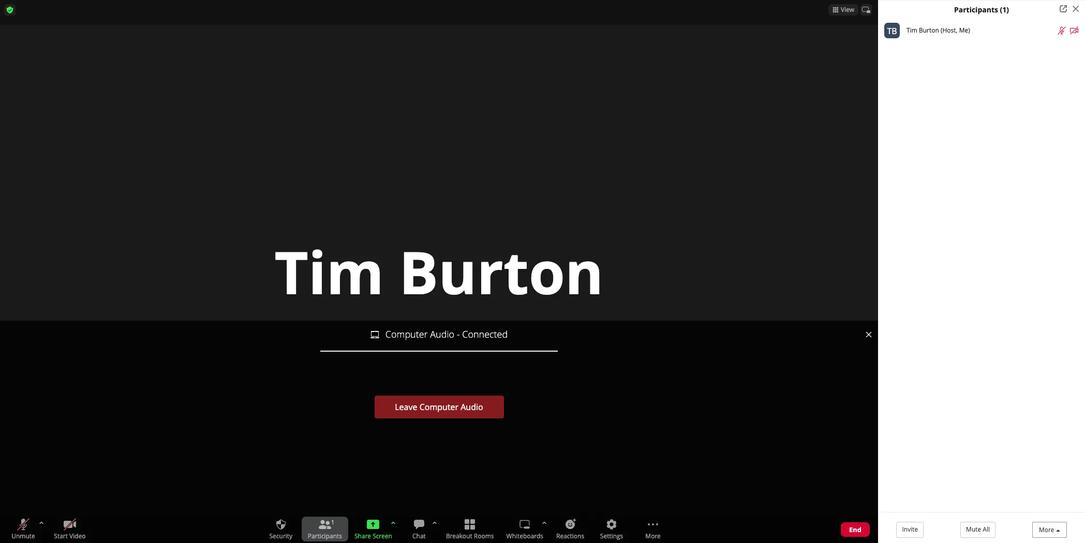 Task type: describe. For each thing, give the bounding box(es) containing it.
in meeting image
[[1078, 3, 1083, 9]]

in meeting image
[[1078, 3, 1083, 9]]



Task type: vqa. For each thing, say whether or not it's contained in the screenshot.
footer
no



Task type: locate. For each thing, give the bounding box(es) containing it.
tab list
[[446, 0, 640, 26]]

tb
[[1068, 8, 1078, 18]]



